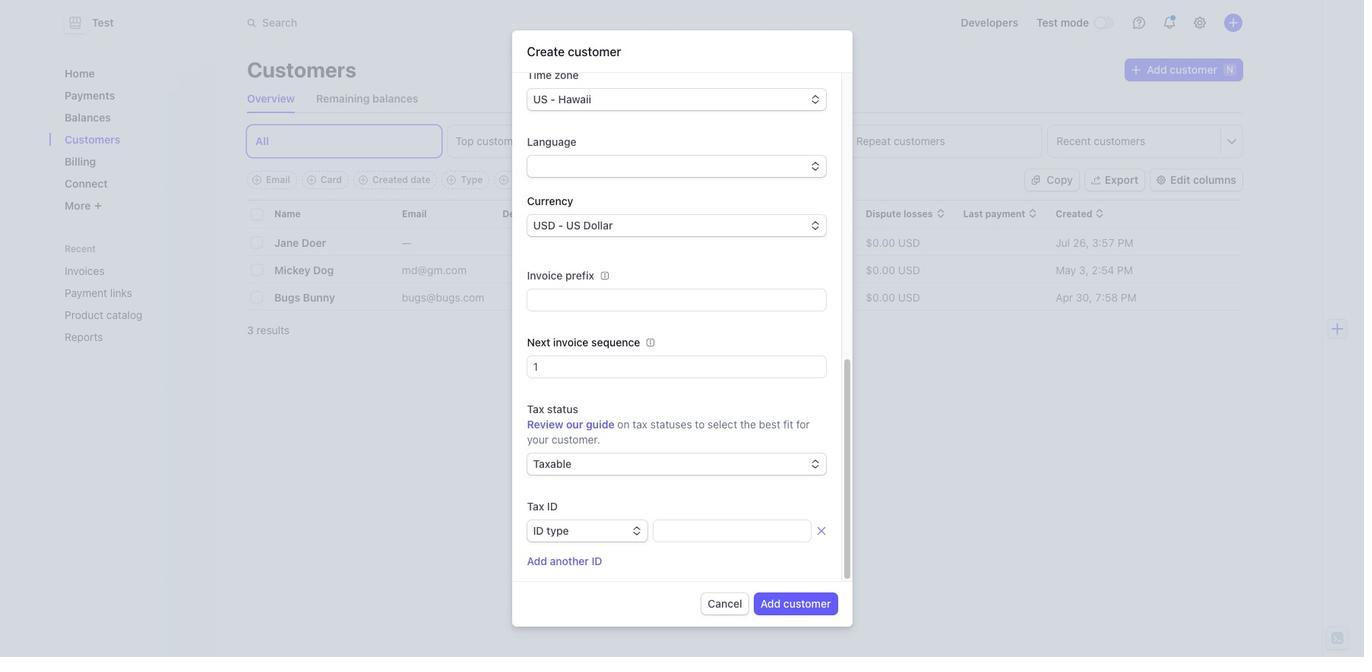 Task type: describe. For each thing, give the bounding box(es) containing it.
apr 30, 7:58 pm link
[[1056, 284, 1243, 311]]

bunny
[[303, 291, 335, 304]]

recent customers
[[1057, 135, 1146, 148]]

create
[[527, 45, 565, 59]]

add customer button
[[755, 594, 838, 615]]

time zone
[[527, 68, 579, 81]]

7:58
[[1096, 291, 1119, 304]]

best
[[759, 418, 781, 431]]

cancel
[[708, 598, 743, 611]]

mickey dog link
[[274, 256, 354, 284]]

dog
[[313, 263, 334, 276]]

id inside button
[[592, 555, 603, 568]]

copy
[[1047, 173, 1073, 186]]

all
[[255, 135, 269, 148]]

billing link
[[59, 149, 205, 174]]

may
[[1056, 263, 1077, 276]]

edit columns
[[1171, 173, 1237, 186]]

1 horizontal spatial add customer
[[1148, 63, 1218, 76]]

created for created date
[[373, 174, 408, 186]]

pm for apr 30, 7:58 pm
[[1121, 291, 1137, 304]]

usd inside usd - us dollar popup button
[[533, 219, 556, 232]]

n
[[1227, 64, 1234, 75]]

recent navigation links element
[[49, 243, 217, 350]]

spend
[[659, 208, 688, 220]]

fit
[[784, 418, 794, 431]]

- for us
[[551, 93, 556, 106]]

hawaii
[[559, 93, 592, 106]]

home link
[[59, 61, 205, 86]]

columns
[[1194, 173, 1237, 186]]

dispute losses
[[866, 208, 933, 220]]

recent element
[[49, 259, 217, 350]]

repeat customers link
[[848, 125, 1043, 157]]

payment for last
[[986, 208, 1026, 220]]

repeat
[[857, 135, 891, 148]]

card
[[321, 174, 342, 186]]

bugs
[[274, 291, 300, 304]]

3
[[247, 324, 254, 337]]

test button
[[65, 12, 129, 33]]

results
[[257, 324, 290, 337]]

toolbar containing email
[[247, 171, 572, 189]]

jul
[[1056, 236, 1071, 249]]

3:57
[[1093, 236, 1115, 249]]

jane
[[274, 236, 299, 249]]

id inside popup button
[[533, 525, 544, 538]]

doer
[[302, 236, 326, 249]]

balances
[[373, 92, 419, 105]]

3 results
[[247, 324, 290, 337]]

select item checkbox for bugs bunny
[[252, 292, 262, 303]]

mickey
[[274, 263, 311, 276]]

more button
[[59, 193, 205, 218]]

md@gm.com link
[[402, 256, 503, 284]]

1 vertical spatial payments
[[718, 208, 763, 220]]

for
[[797, 418, 810, 431]]

may 3, 2:54 pm
[[1056, 263, 1134, 276]]

jul 26, 3:57 pm
[[1056, 236, 1134, 249]]

catalog
[[106, 309, 143, 322]]

reports
[[65, 331, 103, 344]]

language
[[527, 135, 577, 148]]

the
[[741, 418, 756, 431]]

us - hawaii
[[533, 93, 592, 106]]

us inside popup button
[[566, 219, 581, 232]]

add more filters image
[[500, 176, 509, 185]]

select item checkbox for mickey dog
[[252, 265, 262, 275]]

type
[[547, 525, 569, 538]]

- for usd
[[559, 219, 563, 232]]

bugs bunny link
[[274, 284, 354, 311]]

remaining balances
[[316, 92, 419, 105]]

top customers link
[[448, 125, 642, 157]]

payments inside core navigation links element
[[65, 89, 115, 102]]

tax for tax status
[[527, 403, 545, 416]]

more filters
[[514, 174, 565, 186]]

svg image inside copy popup button
[[1032, 176, 1041, 185]]

developers link
[[955, 11, 1025, 35]]

0 vertical spatial customer
[[568, 45, 622, 59]]

payments link
[[59, 83, 205, 108]]

add email image
[[252, 176, 262, 185]]

add another id button
[[527, 554, 603, 570]]

customers for repeat customers
[[894, 135, 946, 148]]

currency
[[527, 195, 574, 208]]

overview
[[247, 92, 295, 105]]

bugs bunny
[[274, 291, 335, 304]]

more for more filters
[[514, 174, 536, 186]]

on tax statuses to select the best fit for your customer.
[[527, 418, 810, 446]]

method
[[581, 208, 616, 220]]

email inside toolbar
[[266, 174, 290, 186]]

customers inside core navigation links element
[[65, 133, 120, 146]]

more for more
[[65, 199, 91, 212]]

time
[[527, 68, 552, 81]]

payment links
[[65, 287, 132, 300]]

id type button
[[527, 521, 647, 542]]

add customer inside "button"
[[761, 598, 831, 611]]

pm for may 3, 2:54 pm
[[1118, 263, 1134, 276]]

status
[[547, 403, 579, 416]]

dollar
[[584, 219, 613, 232]]

your
[[527, 433, 549, 446]]

export
[[1105, 173, 1139, 186]]

default payment method
[[503, 208, 616, 220]]

jane doer
[[274, 236, 326, 249]]

add card image
[[307, 176, 316, 185]]

recent customers link
[[1049, 125, 1221, 157]]



Task type: vqa. For each thing, say whether or not it's contained in the screenshot.
the right the 'US'
yes



Task type: locate. For each thing, give the bounding box(es) containing it.
2 tax from the top
[[527, 500, 545, 513]]

—
[[402, 236, 411, 249]]

pm right "7:58"
[[1121, 291, 1137, 304]]

more inside button
[[65, 199, 91, 212]]

name
[[274, 208, 301, 220]]

prefix
[[566, 269, 595, 282]]

customers down balances
[[65, 133, 120, 146]]

statuses
[[651, 418, 692, 431]]

pm right the 3:57
[[1118, 236, 1134, 249]]

payment right last
[[986, 208, 1026, 220]]

- down currency
[[559, 219, 563, 232]]

test for test mode
[[1037, 16, 1058, 29]]

1 tax from the top
[[527, 403, 545, 416]]

0 horizontal spatial test
[[92, 16, 114, 29]]

1 vertical spatial customers
[[65, 133, 120, 146]]

tax up review
[[527, 403, 545, 416]]

remaining
[[316, 92, 370, 105]]

0 vertical spatial -
[[551, 93, 556, 106]]

recent up copy on the top right of page
[[1057, 135, 1092, 148]]

1 vertical spatial add customer
[[761, 598, 831, 611]]

1 customers from the left
[[477, 135, 529, 148]]

another
[[550, 555, 589, 568]]

2 horizontal spatial id
[[592, 555, 603, 568]]

2 horizontal spatial customer
[[1170, 63, 1218, 76]]

0 horizontal spatial add customer
[[761, 598, 831, 611]]

invoice prefix
[[527, 269, 595, 282]]

balances link
[[59, 105, 205, 130]]

customers right top
[[477, 135, 529, 148]]

bugs@bugs.com
[[402, 291, 485, 304]]

edit columns button
[[1151, 170, 1243, 191]]

1 horizontal spatial payments
[[718, 208, 763, 220]]

created up 26,
[[1056, 208, 1093, 220]]

last
[[964, 208, 983, 220]]

select item checkbox left mickey
[[252, 265, 262, 275]]

0 horizontal spatial customers
[[477, 135, 529, 148]]

1 horizontal spatial recent
[[1057, 135, 1092, 148]]

- inside popup button
[[559, 219, 563, 232]]

0 horizontal spatial recent
[[65, 243, 96, 255]]

type
[[461, 174, 483, 186]]

0 vertical spatial recent
[[1057, 135, 1092, 148]]

1 horizontal spatial svg image
[[1132, 65, 1141, 75]]

svg image up recent customers "link"
[[1132, 65, 1141, 75]]

pm for jul 26, 3:57 pm
[[1118, 236, 1134, 249]]

id type
[[533, 525, 569, 538]]

select item checkbox left bugs
[[252, 292, 262, 303]]

0 horizontal spatial email
[[266, 174, 290, 186]]

0 horizontal spatial created
[[373, 174, 408, 186]]

test up home
[[92, 16, 114, 29]]

id
[[547, 500, 558, 513], [533, 525, 544, 538], [592, 555, 603, 568]]

2 customers from the left
[[894, 135, 946, 148]]

invoices
[[65, 265, 105, 278]]

more down connect
[[65, 199, 91, 212]]

add created date image
[[359, 176, 368, 185]]

1 horizontal spatial created
[[1056, 208, 1093, 220]]

payment
[[65, 287, 107, 300]]

1 vertical spatial id
[[533, 525, 544, 538]]

0 vertical spatial email
[[266, 174, 290, 186]]

2 vertical spatial id
[[592, 555, 603, 568]]

open overflow menu image
[[1228, 136, 1237, 146]]

pm right 2:54 on the right
[[1118, 263, 1134, 276]]

tab list containing overview
[[241, 85, 1243, 113]]

total spend
[[634, 208, 688, 220]]

1 test from the left
[[92, 16, 114, 29]]

invoices link
[[59, 259, 183, 284]]

2 vertical spatial customer
[[784, 598, 831, 611]]

svg image
[[1132, 65, 1141, 75], [1032, 176, 1041, 185]]

top customers
[[456, 135, 529, 148]]

customers for recent customers
[[1094, 135, 1146, 148]]

toolbar
[[247, 171, 572, 189]]

customers link
[[59, 127, 205, 152]]

0 vertical spatial tab list
[[241, 85, 1243, 113]]

1 horizontal spatial customers
[[894, 135, 946, 148]]

0 vertical spatial more
[[514, 174, 536, 186]]

filters
[[539, 174, 565, 186]]

refunds
[[794, 208, 832, 220]]

1 vertical spatial add
[[527, 555, 547, 568]]

0 horizontal spatial more
[[65, 199, 91, 212]]

email
[[266, 174, 290, 186], [402, 208, 427, 220]]

1 vertical spatial customer
[[1170, 63, 1218, 76]]

1 vertical spatial created
[[1056, 208, 1093, 220]]

1 vertical spatial us
[[566, 219, 581, 232]]

1 vertical spatial pm
[[1118, 263, 1134, 276]]

2 payment from the left
[[986, 208, 1026, 220]]

core navigation links element
[[59, 61, 205, 218]]

jul 26, 3:57 pm link
[[1056, 229, 1243, 256]]

1 vertical spatial select item checkbox
[[252, 265, 262, 275]]

2 select item checkbox from the top
[[252, 265, 262, 275]]

apr
[[1056, 291, 1074, 304]]

pm inside may 3, 2:54 pm link
[[1118, 263, 1134, 276]]

2 vertical spatial select item checkbox
[[252, 292, 262, 303]]

test inside button
[[92, 16, 114, 29]]

add right cancel
[[761, 598, 781, 611]]

customers inside recent customers "link"
[[1094, 135, 1146, 148]]

1 horizontal spatial -
[[559, 219, 563, 232]]

0 horizontal spatial id
[[533, 525, 544, 538]]

26,
[[1074, 236, 1090, 249]]

0 horizontal spatial us
[[533, 93, 548, 106]]

pm inside apr 30, 7:58 pm link
[[1121, 291, 1137, 304]]

1 horizontal spatial payment
[[986, 208, 1026, 220]]

1 horizontal spatial add
[[761, 598, 781, 611]]

add inside button
[[527, 555, 547, 568]]

1 vertical spatial more
[[65, 199, 91, 212]]

id right another
[[592, 555, 603, 568]]

customer.
[[552, 433, 600, 446]]

1 vertical spatial email
[[402, 208, 427, 220]]

more inside toolbar
[[514, 174, 536, 186]]

usd - us dollar button
[[527, 215, 826, 236]]

search
[[262, 16, 297, 29]]

add
[[1148, 63, 1168, 76], [527, 555, 547, 568], [761, 598, 781, 611]]

add customer right cancel
[[761, 598, 831, 611]]

tab list containing all
[[247, 125, 1243, 157]]

recent for recent
[[65, 243, 96, 255]]

home
[[65, 67, 95, 80]]

us inside popup button
[[533, 93, 548, 106]]

create customer
[[527, 45, 622, 59]]

customers right repeat
[[894, 135, 946, 148]]

3 customers from the left
[[1094, 135, 1146, 148]]

created inside toolbar
[[373, 174, 408, 186]]

mode
[[1061, 16, 1090, 29]]

$0.00 usd
[[634, 236, 689, 249], [794, 236, 848, 249], [866, 236, 921, 249], [794, 263, 848, 276], [866, 263, 921, 276], [794, 291, 848, 304], [866, 291, 921, 304]]

Search search field
[[238, 9, 667, 37]]

tax up id type
[[527, 500, 545, 513]]

customers up overview
[[247, 57, 357, 82]]

0 horizontal spatial payments
[[65, 89, 115, 102]]

3,
[[1080, 263, 1089, 276]]

pm inside jul 26, 3:57 pm link
[[1118, 236, 1134, 249]]

0 horizontal spatial customer
[[568, 45, 622, 59]]

add left another
[[527, 555, 547, 568]]

product catalog link
[[59, 303, 183, 328]]

0 vertical spatial select item checkbox
[[252, 237, 262, 248]]

add customer left n
[[1148, 63, 1218, 76]]

test
[[92, 16, 114, 29], [1037, 16, 1058, 29]]

0 vertical spatial svg image
[[1132, 65, 1141, 75]]

payment for default
[[539, 208, 579, 220]]

links
[[110, 287, 132, 300]]

payment
[[539, 208, 579, 220], [986, 208, 1026, 220]]

invoice
[[527, 269, 563, 282]]

customers for top customers
[[477, 135, 529, 148]]

- left hawaii
[[551, 93, 556, 106]]

0 vertical spatial pm
[[1118, 236, 1134, 249]]

0
[[718, 236, 725, 249]]

1 vertical spatial tax
[[527, 500, 545, 513]]

customers up the export
[[1094, 135, 1146, 148]]

— link
[[402, 229, 503, 256]]

1 horizontal spatial email
[[402, 208, 427, 220]]

add for add customer "button"
[[761, 598, 781, 611]]

us down time
[[533, 93, 548, 106]]

payment down currency
[[539, 208, 579, 220]]

Invoice prefix text field
[[527, 290, 826, 311]]

2 horizontal spatial customers
[[1094, 135, 1146, 148]]

1 vertical spatial recent
[[65, 243, 96, 255]]

0 vertical spatial add customer
[[1148, 63, 1218, 76]]

payments up balances
[[65, 89, 115, 102]]

created right "add created date" image
[[373, 174, 408, 186]]

test left mode
[[1037, 16, 1058, 29]]

1 horizontal spatial id
[[547, 500, 558, 513]]

0 vertical spatial created
[[373, 174, 408, 186]]

add type image
[[447, 176, 457, 185]]

product
[[65, 309, 103, 322]]

Select Item checkbox
[[252, 237, 262, 248], [252, 265, 262, 275], [252, 292, 262, 303]]

email right the add email image
[[266, 174, 290, 186]]

-
[[551, 93, 556, 106], [559, 219, 563, 232]]

payments
[[65, 89, 115, 102], [718, 208, 763, 220]]

1 vertical spatial -
[[559, 219, 563, 232]]

customer
[[568, 45, 622, 59], [1170, 63, 1218, 76], [784, 598, 831, 611]]

1 select item checkbox from the top
[[252, 237, 262, 248]]

reports link
[[59, 325, 183, 350]]

0 horizontal spatial svg image
[[1032, 176, 1041, 185]]

email up —
[[402, 208, 427, 220]]

review our guide
[[527, 418, 615, 431]]

0 vertical spatial customers
[[247, 57, 357, 82]]

us
[[533, 93, 548, 106], [566, 219, 581, 232]]

export button
[[1086, 170, 1145, 191]]

customer inside "button"
[[784, 598, 831, 611]]

0 horizontal spatial -
[[551, 93, 556, 106]]

1 vertical spatial svg image
[[1032, 176, 1041, 185]]

0 vertical spatial payments
[[65, 89, 115, 102]]

tab list
[[241, 85, 1243, 113], [247, 125, 1243, 157]]

us left dollar
[[566, 219, 581, 232]]

0 vertical spatial tax
[[527, 403, 545, 416]]

invoice
[[553, 336, 589, 349]]

md@gm.com
[[402, 263, 467, 276]]

dispute
[[866, 208, 902, 220]]

recent inside "link"
[[1057, 135, 1092, 148]]

select item checkbox for jane doer
[[252, 237, 262, 248]]

review
[[527, 418, 564, 431]]

test for test
[[92, 16, 114, 29]]

customers inside the "repeat customers" link
[[894, 135, 946, 148]]

2 vertical spatial pm
[[1121, 291, 1137, 304]]

Select All checkbox
[[252, 209, 262, 220]]

0 horizontal spatial customers
[[65, 133, 120, 146]]

None text field
[[527, 357, 826, 378], [654, 521, 811, 542], [527, 357, 826, 378], [654, 521, 811, 542]]

- inside popup button
[[551, 93, 556, 106]]

svg image left copy on the top right of page
[[1032, 176, 1041, 185]]

copy button
[[1026, 170, 1080, 191]]

tax id
[[527, 500, 558, 513]]

next invoice sequence
[[527, 336, 640, 349]]

tax
[[527, 403, 545, 416], [527, 500, 545, 513]]

repeat customers
[[857, 135, 946, 148]]

0 horizontal spatial add
[[527, 555, 547, 568]]

select
[[708, 418, 738, 431]]

more right add more filters icon on the left top of page
[[514, 174, 536, 186]]

recent
[[1057, 135, 1092, 148], [65, 243, 96, 255]]

select item checkbox down select all checkbox at the left top
[[252, 237, 262, 248]]

1 payment from the left
[[539, 208, 579, 220]]

3 select item checkbox from the top
[[252, 292, 262, 303]]

product catalog
[[65, 309, 143, 322]]

30,
[[1077, 291, 1093, 304]]

payments up 0 link
[[718, 208, 763, 220]]

customers inside 'top customers' 'link'
[[477, 135, 529, 148]]

recent for recent customers
[[1057, 135, 1092, 148]]

created for created
[[1056, 208, 1093, 220]]

1 horizontal spatial more
[[514, 174, 536, 186]]

bugs@bugs.com link
[[402, 284, 503, 311]]

tax for tax id
[[527, 500, 545, 513]]

overview link
[[241, 88, 301, 109]]

2 test from the left
[[1037, 16, 1058, 29]]

may 3, 2:54 pm link
[[1056, 256, 1243, 284]]

0 vertical spatial add
[[1148, 63, 1168, 76]]

id up id type
[[547, 500, 558, 513]]

recent up invoices
[[65, 243, 96, 255]]

2 horizontal spatial add
[[1148, 63, 1168, 76]]

add inside "button"
[[761, 598, 781, 611]]

1 horizontal spatial customer
[[784, 598, 831, 611]]

1 horizontal spatial customers
[[247, 57, 357, 82]]

id left 'type' on the bottom left of the page
[[533, 525, 544, 538]]

1 vertical spatial tab list
[[247, 125, 1243, 157]]

2 vertical spatial add
[[761, 598, 781, 611]]

add for add another id button
[[527, 555, 547, 568]]

created date
[[373, 174, 431, 186]]

1 horizontal spatial test
[[1037, 16, 1058, 29]]

usd - us dollar
[[533, 219, 613, 232]]

$0.00
[[634, 236, 664, 249], [794, 236, 823, 249], [866, 236, 896, 249], [794, 263, 823, 276], [866, 263, 896, 276], [794, 291, 823, 304], [866, 291, 896, 304]]

add left n
[[1148, 63, 1168, 76]]

0 vertical spatial us
[[533, 93, 548, 106]]

0 vertical spatial id
[[547, 500, 558, 513]]

usd
[[533, 219, 556, 232], [667, 236, 689, 249], [826, 236, 848, 249], [899, 236, 921, 249], [826, 263, 848, 276], [899, 263, 921, 276], [826, 291, 848, 304], [899, 291, 921, 304]]

1 horizontal spatial us
[[566, 219, 581, 232]]

billing
[[65, 155, 96, 168]]

connect
[[65, 177, 108, 190]]

customers
[[477, 135, 529, 148], [894, 135, 946, 148], [1094, 135, 1146, 148]]

connect link
[[59, 171, 205, 196]]

0 horizontal spatial payment
[[539, 208, 579, 220]]



